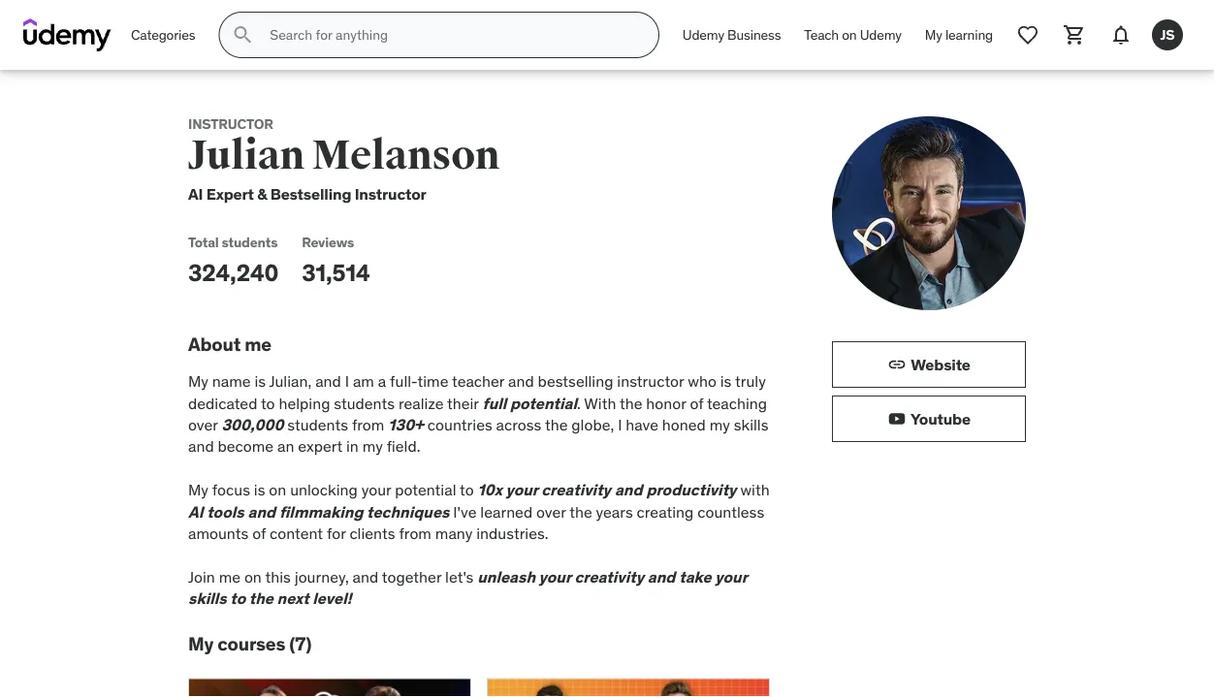 Task type: vqa. For each thing, say whether or not it's contained in the screenshot.
Instructor link
no



Task type: locate. For each thing, give the bounding box(es) containing it.
on down an
[[269, 480, 287, 500]]

(7)
[[289, 632, 312, 656]]

my
[[710, 415, 731, 435], [363, 437, 383, 457]]

0 horizontal spatial instructor
[[188, 115, 274, 133]]

learning
[[946, 26, 994, 43]]

0 horizontal spatial skills
[[188, 589, 227, 609]]

with
[[741, 480, 770, 500]]

on
[[842, 26, 857, 43], [269, 480, 287, 500], [244, 567, 262, 587]]

0 vertical spatial on
[[842, 26, 857, 43]]

this
[[265, 567, 291, 587]]

1 vertical spatial over
[[537, 502, 566, 522]]

1 vertical spatial instructor
[[355, 184, 427, 204]]

10x
[[478, 480, 502, 500]]

to
[[261, 393, 275, 413], [460, 480, 474, 500], [230, 589, 246, 609]]

my left focus
[[188, 480, 209, 500]]

1 horizontal spatial my
[[710, 415, 731, 435]]

honed
[[663, 415, 706, 435]]

0 vertical spatial to
[[261, 393, 275, 413]]

300,000 students from 130+
[[222, 415, 424, 435]]

of
[[690, 393, 704, 413], [252, 524, 266, 544]]

is right focus
[[254, 480, 265, 500]]

0 vertical spatial over
[[188, 415, 218, 435]]

is right name
[[255, 372, 266, 391]]

2 vertical spatial on
[[244, 567, 262, 587]]

an
[[278, 437, 294, 457]]

ai inside the "my focus is on unlocking your potential to 10x your creativity and productivity with ai tools and filmmaking techniques"
[[188, 502, 203, 522]]

1 vertical spatial skills
[[188, 589, 227, 609]]

me right about
[[245, 332, 272, 356]]

0 horizontal spatial over
[[188, 415, 218, 435]]

0 horizontal spatial to
[[230, 589, 246, 609]]

instructor
[[188, 115, 274, 133], [355, 184, 427, 204]]

2 horizontal spatial to
[[460, 480, 474, 500]]

the down full potential
[[545, 415, 568, 435]]

0 vertical spatial skills
[[734, 415, 769, 435]]

. with the honor of teaching over
[[188, 393, 768, 435]]

i inside 'my name is julian, and i am a full-time teacher and bestselling instructor who is truly dedicated to helping students realize their'
[[345, 372, 349, 391]]

1 horizontal spatial of
[[690, 393, 704, 413]]

ai left expert
[[188, 184, 203, 204]]

2 vertical spatial students
[[287, 415, 348, 435]]

instructor julian melanson ai expert & bestselling instructor
[[188, 115, 500, 204]]

1 vertical spatial from
[[399, 524, 432, 544]]

1 vertical spatial me
[[219, 567, 241, 587]]

who
[[688, 372, 717, 391]]

dedicated
[[188, 393, 258, 413]]

me for about
[[245, 332, 272, 356]]

students up expert
[[287, 415, 348, 435]]

your up learned
[[506, 480, 538, 500]]

0 vertical spatial instructor
[[188, 115, 274, 133]]

categories button
[[119, 12, 207, 58]]

youtube
[[911, 409, 971, 429]]

1 horizontal spatial over
[[537, 502, 566, 522]]

for
[[327, 524, 346, 544]]

0 vertical spatial me
[[245, 332, 272, 356]]

become
[[218, 437, 274, 457]]

is
[[255, 372, 266, 391], [721, 372, 732, 391], [254, 480, 265, 500]]

over down dedicated
[[188, 415, 218, 435]]

truly
[[735, 372, 766, 391]]

is for my focus is on unlocking your potential to 10x your creativity and productivity with ai tools and filmmaking techniques
[[254, 480, 265, 500]]

skills
[[734, 415, 769, 435], [188, 589, 227, 609]]

take
[[679, 567, 712, 587]]

skills down 'join' on the left bottom of the page
[[188, 589, 227, 609]]

0 vertical spatial of
[[690, 393, 704, 413]]

on inside the "my focus is on unlocking your potential to 10x your creativity and productivity with ai tools and filmmaking techniques"
[[269, 480, 287, 500]]

1 vertical spatial students
[[334, 393, 395, 413]]

i've learned over the years creating countless amounts of content for clients from many industries.
[[188, 502, 765, 544]]

creativity for unleash
[[575, 567, 644, 587]]

potential up across at the bottom left of page
[[510, 393, 577, 413]]

the left the years
[[570, 502, 593, 522]]

my down teaching
[[710, 415, 731, 435]]

0 horizontal spatial udemy
[[683, 26, 725, 43]]

of left content
[[252, 524, 266, 544]]

field.
[[387, 437, 421, 457]]

0 horizontal spatial potential
[[395, 480, 457, 500]]

0 horizontal spatial i
[[345, 372, 349, 391]]

Search for anything text field
[[266, 18, 635, 51]]

0 vertical spatial students
[[222, 234, 278, 251]]

ai left tools
[[188, 502, 203, 522]]

2 ai from the top
[[188, 502, 203, 522]]

my
[[925, 26, 943, 43], [188, 372, 209, 391], [188, 480, 209, 500], [188, 632, 214, 656]]

with
[[584, 393, 617, 413]]

teach
[[805, 26, 839, 43]]

on right "teach"
[[842, 26, 857, 43]]

0 vertical spatial ai
[[188, 184, 203, 204]]

0 horizontal spatial from
[[352, 415, 385, 435]]

i
[[345, 372, 349, 391], [618, 415, 622, 435]]

&
[[257, 184, 267, 204]]

techniques
[[367, 502, 450, 522]]

i left have
[[618, 415, 622, 435]]

creativity
[[542, 480, 611, 500], [575, 567, 644, 587]]

across
[[496, 415, 542, 435]]

creativity down the years
[[575, 567, 644, 587]]

me for join
[[219, 567, 241, 587]]

to up the my courses (7) at bottom left
[[230, 589, 246, 609]]

skills inside the countries across the globe, i have honed my skills and become an expert in my field.
[[734, 415, 769, 435]]

my up dedicated
[[188, 372, 209, 391]]

1 horizontal spatial from
[[399, 524, 432, 544]]

your right the take
[[715, 567, 748, 587]]

the inside . with the honor of teaching over
[[620, 393, 643, 413]]

many
[[435, 524, 473, 544]]

2 vertical spatial to
[[230, 589, 246, 609]]

my for my courses (7)
[[188, 632, 214, 656]]

my for my learning
[[925, 26, 943, 43]]

and left become
[[188, 437, 214, 457]]

my inside the "my focus is on unlocking your potential to 10x your creativity and productivity with ai tools and filmmaking techniques"
[[188, 480, 209, 500]]

1 vertical spatial potential
[[395, 480, 457, 500]]

over inside i've learned over the years creating countless amounts of content for clients from many industries.
[[537, 502, 566, 522]]

my name is julian, and i am a full-time teacher and bestselling instructor who is truly dedicated to helping students realize their
[[188, 372, 766, 413]]

and right tools
[[248, 502, 276, 522]]

to inside 'my name is julian, and i am a full-time teacher and bestselling instructor who is truly dedicated to helping students realize their'
[[261, 393, 275, 413]]

categories
[[131, 26, 195, 43]]

your
[[362, 480, 391, 500], [506, 480, 538, 500], [539, 567, 571, 587], [715, 567, 748, 587]]

from down techniques
[[399, 524, 432, 544]]

1 vertical spatial ai
[[188, 502, 203, 522]]

to inside take your skills to the next level!
[[230, 589, 246, 609]]

1 horizontal spatial potential
[[510, 393, 577, 413]]

and up helping
[[316, 372, 341, 391]]

1 horizontal spatial on
[[269, 480, 287, 500]]

i left am
[[345, 372, 349, 391]]

0 horizontal spatial on
[[244, 567, 262, 587]]

potential
[[510, 393, 577, 413], [395, 480, 457, 500]]

join
[[188, 567, 215, 587]]

udemy business
[[683, 26, 781, 43]]

js
[[1161, 26, 1176, 43]]

skills down teaching
[[734, 415, 769, 435]]

reviews
[[302, 234, 354, 251]]

to up i've
[[460, 480, 474, 500]]

1 vertical spatial on
[[269, 480, 287, 500]]

1 vertical spatial my
[[363, 437, 383, 457]]

unlocking
[[290, 480, 358, 500]]

students up 324,240
[[222, 234, 278, 251]]

is inside the "my focus is on unlocking your potential to 10x your creativity and productivity with ai tools and filmmaking techniques"
[[254, 480, 265, 500]]

1 ai from the top
[[188, 184, 203, 204]]

teacher
[[452, 372, 505, 391]]

me right 'join' on the left bottom of the page
[[219, 567, 241, 587]]

my left the learning
[[925, 26, 943, 43]]

tools
[[207, 502, 244, 522]]

from
[[352, 415, 385, 435], [399, 524, 432, 544]]

over up industries.
[[537, 502, 566, 522]]

1 horizontal spatial to
[[261, 393, 275, 413]]

udemy image
[[23, 18, 112, 51]]

julian
[[188, 130, 305, 180]]

udemy right "teach"
[[860, 26, 902, 43]]

0 horizontal spatial me
[[219, 567, 241, 587]]

1 vertical spatial of
[[252, 524, 266, 544]]

instructor up expert
[[188, 115, 274, 133]]

time
[[418, 372, 449, 391]]

1 vertical spatial to
[[460, 480, 474, 500]]

0 vertical spatial my
[[710, 415, 731, 435]]

students
[[222, 234, 278, 251], [334, 393, 395, 413], [287, 415, 348, 435]]

potential up techniques
[[395, 480, 457, 500]]

productivity
[[647, 480, 737, 500]]

the down this
[[249, 589, 274, 609]]

1 horizontal spatial me
[[245, 332, 272, 356]]

from up in
[[352, 415, 385, 435]]

0 horizontal spatial of
[[252, 524, 266, 544]]

website link
[[833, 342, 1027, 388]]

content
[[270, 524, 323, 544]]

full potential
[[483, 393, 577, 413]]

instructor down melanson
[[355, 184, 427, 204]]

expert
[[206, 184, 254, 204]]

am
[[353, 372, 374, 391]]

of inside . with the honor of teaching over
[[690, 393, 704, 413]]

about
[[188, 332, 241, 356]]

small image
[[888, 409, 907, 429]]

teach on udemy link
[[793, 12, 914, 58]]

journey,
[[295, 567, 349, 587]]

my right in
[[363, 437, 383, 457]]

0 horizontal spatial my
[[363, 437, 383, 457]]

1 horizontal spatial udemy
[[860, 26, 902, 43]]

my left the courses
[[188, 632, 214, 656]]

to inside the "my focus is on unlocking your potential to 10x your creativity and productivity with ai tools and filmmaking techniques"
[[460, 480, 474, 500]]

on left this
[[244, 567, 262, 587]]

your inside take your skills to the next level!
[[715, 567, 748, 587]]

my inside 'my name is julian, and i am a full-time teacher and bestselling instructor who is truly dedicated to helping students realize their'
[[188, 372, 209, 391]]

the up have
[[620, 393, 643, 413]]

skills inside take your skills to the next level!
[[188, 589, 227, 609]]

to up 300,000
[[261, 393, 275, 413]]

of down the who
[[690, 393, 704, 413]]

300,000
[[222, 415, 284, 435]]

students inside total students 324,240
[[222, 234, 278, 251]]

students inside 'my name is julian, and i am a full-time teacher and bestselling instructor who is truly dedicated to helping students realize their'
[[334, 393, 395, 413]]

1 horizontal spatial skills
[[734, 415, 769, 435]]

0 vertical spatial i
[[345, 372, 349, 391]]

students down am
[[334, 393, 395, 413]]

honor
[[647, 393, 687, 413]]

me
[[245, 332, 272, 356], [219, 567, 241, 587]]

creativity inside the "my focus is on unlocking your potential to 10x your creativity and productivity with ai tools and filmmaking techniques"
[[542, 480, 611, 500]]

udemy left 'business'
[[683, 26, 725, 43]]

countries
[[428, 415, 493, 435]]

creativity up the years
[[542, 480, 611, 500]]

0 vertical spatial potential
[[510, 393, 577, 413]]

.
[[577, 393, 581, 413]]

from inside i've learned over the years creating countless amounts of content for clients from many industries.
[[399, 524, 432, 544]]

1 vertical spatial i
[[618, 415, 622, 435]]

1 vertical spatial creativity
[[575, 567, 644, 587]]

years
[[596, 502, 633, 522]]

0 vertical spatial creativity
[[542, 480, 611, 500]]

1 horizontal spatial i
[[618, 415, 622, 435]]



Task type: describe. For each thing, give the bounding box(es) containing it.
31,514
[[302, 258, 370, 287]]

324,240
[[188, 258, 279, 287]]

together
[[382, 567, 442, 587]]

my learning
[[925, 26, 994, 43]]

countless
[[698, 502, 765, 522]]

about me
[[188, 332, 272, 356]]

students for 324,240
[[222, 234, 278, 251]]

total
[[188, 234, 219, 251]]

and inside the countries across the globe, i have honed my skills and become an expert in my field.
[[188, 437, 214, 457]]

i inside the countries across the globe, i have honed my skills and become an expert in my field.
[[618, 415, 622, 435]]

notifications image
[[1110, 23, 1133, 47]]

ai inside instructor julian melanson ai expert & bestselling instructor
[[188, 184, 203, 204]]

1 horizontal spatial instructor
[[355, 184, 427, 204]]

and left the take
[[648, 567, 676, 587]]

i've
[[453, 502, 477, 522]]

youtube link
[[833, 396, 1027, 442]]

julian,
[[269, 372, 312, 391]]

submit search image
[[231, 23, 255, 47]]

name
[[212, 372, 251, 391]]

the inside i've learned over the years creating countless amounts of content for clients from many industries.
[[570, 502, 593, 522]]

in
[[346, 437, 359, 457]]

next
[[277, 589, 309, 609]]

teaching
[[707, 393, 768, 413]]

take your skills to the next level!
[[188, 567, 748, 609]]

wishlist image
[[1017, 23, 1040, 47]]

students for from
[[287, 415, 348, 435]]

full-
[[390, 372, 418, 391]]

your up techniques
[[362, 480, 391, 500]]

is right the who
[[721, 372, 732, 391]]

0 vertical spatial from
[[352, 415, 385, 435]]

julian melanson image
[[833, 116, 1027, 311]]

js link
[[1145, 12, 1192, 58]]

total students 324,240
[[188, 234, 279, 287]]

website
[[911, 355, 971, 374]]

teach on udemy
[[805, 26, 902, 43]]

1 udemy from the left
[[683, 26, 725, 43]]

level!
[[313, 589, 352, 609]]

my focus is on unlocking your potential to 10x your creativity and productivity with ai tools and filmmaking techniques
[[188, 480, 770, 522]]

reviews 31,514
[[302, 234, 370, 287]]

melanson
[[312, 130, 500, 180]]

globe,
[[572, 415, 614, 435]]

helping
[[279, 393, 330, 413]]

creativity for 10x
[[542, 480, 611, 500]]

and right the journey,
[[353, 567, 379, 587]]

learned
[[481, 502, 533, 522]]

small image
[[888, 355, 907, 375]]

countries across the globe, i have honed my skills and become an expert in my field.
[[188, 415, 769, 457]]

join me on this journey, and together let's unleash your creativity and
[[188, 567, 676, 587]]

2 udemy from the left
[[860, 26, 902, 43]]

my for my name is julian, and i am a full-time teacher and bestselling instructor who is truly dedicated to helping students realize their
[[188, 372, 209, 391]]

the inside the countries across the globe, i have honed my skills and become an expert in my field.
[[545, 415, 568, 435]]

business
[[728, 26, 781, 43]]

2 horizontal spatial on
[[842, 26, 857, 43]]

potential inside the "my focus is on unlocking your potential to 10x your creativity and productivity with ai tools and filmmaking techniques"
[[395, 480, 457, 500]]

over inside . with the honor of teaching over
[[188, 415, 218, 435]]

the inside take your skills to the next level!
[[249, 589, 274, 609]]

clients
[[350, 524, 395, 544]]

amounts
[[188, 524, 249, 544]]

bestselling
[[538, 372, 614, 391]]

my courses (7)
[[188, 632, 312, 656]]

let's
[[445, 567, 474, 587]]

my for my focus is on unlocking your potential to 10x your creativity and productivity with ai tools and filmmaking techniques
[[188, 480, 209, 500]]

shopping cart with 0 items image
[[1063, 23, 1087, 47]]

unleash
[[478, 567, 536, 587]]

creating
[[637, 502, 694, 522]]

instructor
[[617, 372, 684, 391]]

expert
[[298, 437, 343, 457]]

of inside i've learned over the years creating countless amounts of content for clients from many industries.
[[252, 524, 266, 544]]

full
[[483, 393, 507, 413]]

focus
[[212, 480, 250, 500]]

their
[[447, 393, 479, 413]]

have
[[626, 415, 659, 435]]

my learning link
[[914, 12, 1005, 58]]

realize
[[399, 393, 444, 413]]

industries.
[[477, 524, 549, 544]]

courses
[[218, 632, 285, 656]]

your right the unleash at the bottom left
[[539, 567, 571, 587]]

130+
[[388, 415, 424, 435]]

and up the years
[[615, 480, 643, 500]]

a
[[378, 372, 386, 391]]

filmmaking
[[279, 502, 363, 522]]

udemy business link
[[671, 12, 793, 58]]

is for my name is julian, and i am a full-time teacher and bestselling instructor who is truly dedicated to helping students realize their
[[255, 372, 266, 391]]

and up full potential
[[509, 372, 534, 391]]

bestselling
[[270, 184, 352, 204]]



